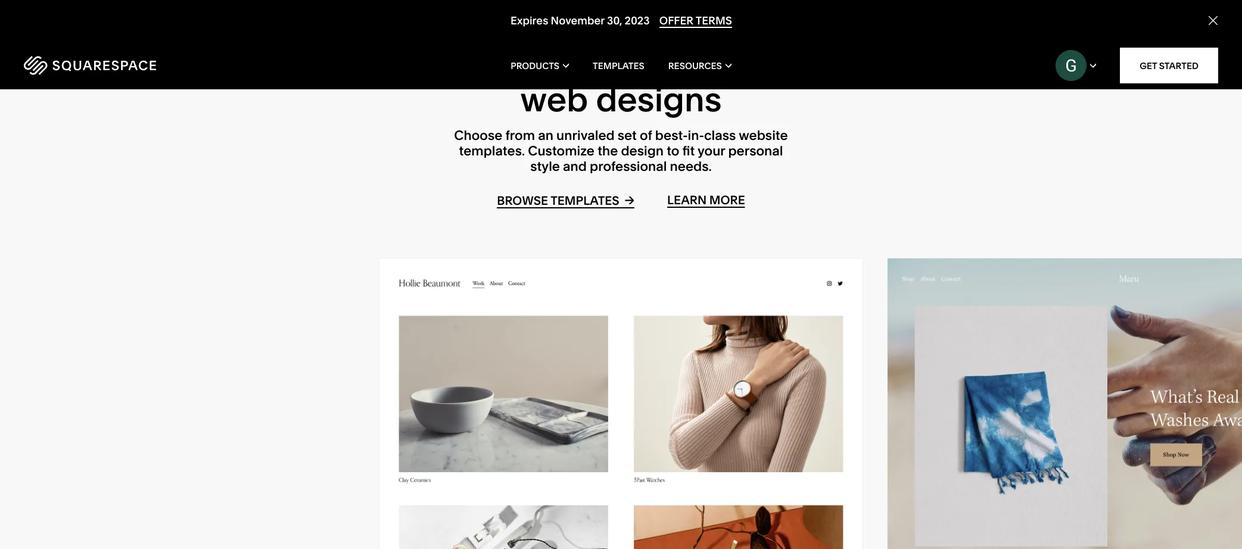 Task type: locate. For each thing, give the bounding box(es) containing it.
personal
[[729, 143, 783, 159]]

get started link
[[1121, 48, 1219, 83]]

class
[[704, 127, 736, 143]]

design
[[621, 143, 664, 159]]

templates
[[593, 60, 645, 71], [551, 193, 620, 208]]

2023
[[625, 14, 650, 28]]

the
[[598, 143, 618, 159]]

professional
[[590, 159, 667, 175]]

set
[[618, 127, 637, 143]]

award-winning web designs
[[501, 46, 742, 119]]

customize
[[528, 143, 595, 159]]

templates down 30,
[[593, 60, 645, 71]]

web
[[521, 79, 588, 119]]

0 vertical spatial templates
[[593, 60, 645, 71]]

templates down and
[[551, 193, 620, 208]]

resources
[[669, 60, 722, 71]]

terms
[[696, 14, 732, 28]]

started
[[1160, 60, 1199, 71]]

expires november 30, 2023
[[511, 14, 650, 28]]

browse templates →
[[497, 193, 635, 208]]

choose
[[454, 127, 503, 143]]

1 vertical spatial templates
[[551, 193, 620, 208]]

needs.
[[670, 159, 712, 175]]

in-
[[688, 127, 704, 143]]

browse
[[497, 193, 548, 208]]

website
[[739, 127, 788, 143]]

november
[[551, 14, 605, 28]]

an
[[538, 127, 554, 143]]

templates.
[[459, 143, 525, 159]]



Task type: describe. For each thing, give the bounding box(es) containing it.
style
[[531, 159, 560, 175]]

unrivaled
[[557, 127, 615, 143]]

and
[[563, 159, 587, 175]]

from
[[506, 127, 535, 143]]

expires
[[511, 14, 548, 28]]

your
[[698, 143, 725, 159]]

more
[[710, 193, 745, 207]]

offer terms
[[659, 14, 732, 28]]

→
[[625, 193, 635, 207]]

offer
[[659, 14, 693, 28]]

learn more link
[[667, 193, 745, 208]]

fit
[[683, 143, 695, 159]]

learn more
[[667, 193, 745, 207]]

learn
[[667, 193, 707, 207]]

products
[[511, 60, 560, 71]]

get
[[1140, 60, 1158, 71]]

templates link
[[593, 42, 645, 89]]

choose from an unrivaled set of best-in-class website templates. customize the design to fit your personal style and professional needs.
[[454, 127, 788, 175]]

best-
[[655, 127, 688, 143]]

squarespace logo link
[[24, 56, 263, 75]]

products button
[[511, 42, 569, 89]]

get started
[[1140, 60, 1199, 71]]

offer terms link
[[659, 14, 732, 28]]

winning
[[616, 46, 742, 86]]

award-
[[501, 46, 616, 86]]

maru template image
[[888, 258, 1243, 549]]

squarespace logo image
[[24, 56, 156, 75]]

templates inside browse templates →
[[551, 193, 620, 208]]

beaumont template image
[[380, 258, 863, 549]]

30,
[[607, 14, 622, 28]]

of
[[640, 127, 652, 143]]

designs
[[596, 79, 722, 119]]

resources button
[[669, 42, 732, 89]]

to
[[667, 143, 680, 159]]



Task type: vqa. For each thing, say whether or not it's contained in the screenshot.
'style'
yes



